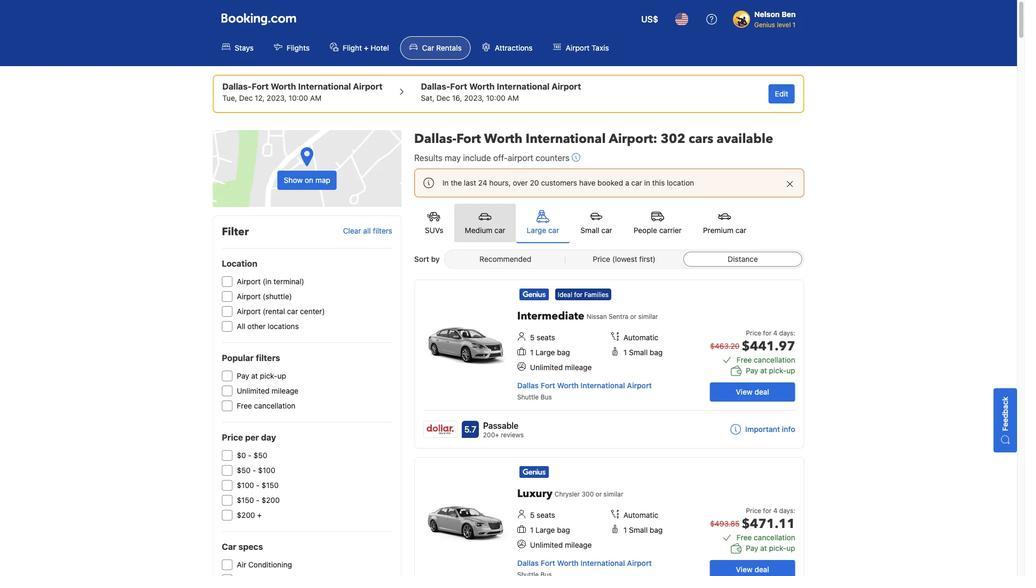 Task type: describe. For each thing, give the bounding box(es) containing it.
1 dallas-fort worth international airport group from the left
[[222, 80, 383, 104]]

airport (in terminal)
[[237, 277, 304, 286]]

car for premium car
[[736, 226, 747, 235]]

large car button
[[516, 204, 570, 244]]

flights link
[[265, 36, 319, 60]]

flight + hotel
[[343, 44, 389, 52]]

days: for $471.11
[[780, 507, 796, 515]]

by
[[431, 255, 440, 264]]

up down popular filters
[[277, 372, 286, 381]]

car for small car
[[602, 226, 612, 235]]

seats for luxury
[[537, 511, 555, 520]]

am for dallas-fort worth international airport sat, dec 16, 2023, 10:00 am
[[508, 94, 519, 103]]

airport inside the skip to main content element
[[566, 44, 590, 52]]

large inside button
[[527, 226, 546, 235]]

skip to main content element
[[0, 0, 1017, 66]]

5 for intermediate
[[530, 334, 535, 342]]

view deal for $441.97
[[736, 388, 769, 397]]

edit
[[775, 89, 789, 98]]

dec for dallas-fort worth international airport sat, dec 16, 2023, 10:00 am
[[437, 94, 450, 103]]

(lowest
[[612, 255, 637, 264]]

$493.85
[[710, 520, 740, 529]]

200+
[[483, 432, 499, 439]]

20
[[530, 179, 539, 187]]

unlimited mileage for luxury
[[530, 541, 592, 550]]

dallas-fort worth international airport: 302 cars available
[[414, 130, 773, 148]]

2023, for dallas-fort worth international airport tue, dec 12, 2023, 10:00 am
[[267, 94, 287, 103]]

for for $441.97
[[763, 330, 772, 337]]

international for tue,
[[298, 81, 351, 92]]

show on map button
[[213, 130, 402, 207]]

recommended
[[480, 255, 532, 264]]

the
[[451, 179, 462, 187]]

clear all filters
[[343, 227, 392, 236]]

small for luxury
[[629, 526, 648, 535]]

free for $471.11
[[737, 534, 752, 543]]

flight
[[343, 44, 362, 52]]

in the last 24 hours, over 20 customers have booked a car in this location
[[443, 179, 694, 187]]

filters inside the clear all filters button
[[373, 227, 392, 236]]

automatic for luxury
[[624, 511, 659, 520]]

clear all filters button
[[343, 227, 392, 236]]

chrysler
[[555, 491, 580, 498]]

premium car
[[703, 226, 747, 235]]

pick- for $441.97
[[769, 367, 787, 375]]

may
[[445, 153, 461, 163]]

stays
[[235, 44, 254, 52]]

10:00 for dallas-fort worth international airport sat, dec 16, 2023, 10:00 am
[[486, 94, 506, 103]]

1 vertical spatial $50
[[237, 467, 251, 475]]

view for $471.11
[[736, 566, 753, 575]]

$441.97
[[742, 338, 796, 355]]

price for price for 4 days: $463.20 $441.97
[[746, 330, 762, 337]]

1 inside nelson ben genius level 1
[[793, 21, 796, 28]]

cars
[[689, 130, 714, 148]]

ideal
[[558, 291, 573, 299]]

distance
[[728, 255, 758, 264]]

$0 - $50
[[237, 452, 267, 460]]

results
[[414, 153, 443, 163]]

genius
[[755, 21, 775, 28]]

nelson
[[755, 10, 780, 19]]

fort for dallas fort worth international airport
[[541, 559, 555, 568]]

stays link
[[213, 36, 263, 60]]

small inside button
[[581, 226, 600, 235]]

unlimited for intermediate
[[530, 363, 563, 372]]

feedback
[[1001, 397, 1010, 432]]

dallas fort worth international airport shuttle bus
[[517, 382, 652, 401]]

at down popular filters
[[251, 372, 258, 381]]

suvs button
[[414, 204, 454, 242]]

price for 4 days: $493.85 $471.11
[[710, 507, 796, 533]]

for for $471.11
[[763, 507, 772, 515]]

1 small bag for intermediate
[[624, 348, 663, 357]]

cancellation for $471.11
[[754, 534, 796, 543]]

location
[[667, 179, 694, 187]]

all other locations
[[237, 322, 299, 331]]

per
[[245, 433, 259, 443]]

large for luxury
[[536, 526, 555, 535]]

international for 302
[[526, 130, 606, 148]]

include
[[463, 153, 491, 163]]

off-
[[493, 153, 508, 163]]

feedback button
[[994, 389, 1017, 453]]

price for price for 4 days: $493.85 $471.11
[[746, 507, 762, 515]]

1 vertical spatial mileage
[[272, 387, 299, 396]]

worth for dallas-fort worth international airport: 302 cars available
[[484, 130, 523, 148]]

- for $50
[[253, 467, 256, 475]]

fort for dallas fort worth international airport shuttle bus
[[541, 382, 555, 390]]

unlimited mileage for intermediate
[[530, 363, 592, 372]]

free for $441.97
[[737, 356, 752, 365]]

worth for dallas-fort worth international airport sat, dec 16, 2023, 10:00 am
[[469, 81, 495, 92]]

12,
[[255, 94, 265, 103]]

pick- for $471.11
[[769, 545, 787, 553]]

day
[[261, 433, 276, 443]]

nissan
[[587, 313, 607, 320]]

airport inside dallas fort worth international airport shuttle bus
[[627, 382, 652, 390]]

in
[[443, 179, 449, 187]]

car for medium car
[[495, 226, 506, 235]]

4 for $471.11
[[774, 507, 778, 515]]

$150 - $200
[[237, 496, 280, 505]]

$200 +
[[237, 511, 262, 520]]

view for $441.97
[[736, 388, 753, 397]]

car specs
[[222, 542, 263, 553]]

passable 200+ reviews
[[483, 421, 524, 439]]

mileage for luxury
[[565, 541, 592, 550]]

us$
[[641, 14, 658, 24]]

supplied by rc - dollar image
[[424, 422, 457, 438]]

0 horizontal spatial filters
[[256, 353, 280, 363]]

hours,
[[489, 179, 511, 187]]

available
[[717, 130, 773, 148]]

medium
[[465, 226, 493, 235]]

similar for intermediate
[[639, 313, 658, 320]]

airport taxis
[[566, 44, 609, 52]]

rentals
[[436, 44, 462, 52]]

premium
[[703, 226, 734, 235]]

1 vertical spatial unlimited
[[237, 387, 270, 396]]

dallas-fort worth international airport tue, dec 12, 2023, 10:00 am
[[222, 81, 383, 103]]

tue,
[[222, 94, 237, 103]]

- for $0
[[248, 452, 252, 460]]

pick-up location element
[[222, 80, 383, 93]]

terminal)
[[274, 277, 304, 286]]

car for large car
[[548, 226, 559, 235]]

attractions link
[[473, 36, 542, 60]]

airport taxis link
[[544, 36, 618, 60]]

1 horizontal spatial $100
[[258, 467, 275, 475]]

last
[[464, 179, 476, 187]]

results may include off-airport counters
[[414, 153, 570, 163]]

or for luxury
[[596, 491, 602, 498]]

price (lowest first)
[[593, 255, 656, 264]]

dallas for dallas fort worth international airport shuttle bus
[[517, 382, 539, 390]]

0 vertical spatial $50
[[254, 452, 267, 460]]

$100 - $150
[[237, 481, 279, 490]]

product card group containing $441.97
[[414, 280, 808, 449]]

(shuttle)
[[263, 292, 292, 301]]

specs
[[239, 542, 263, 553]]

1 small bag for luxury
[[624, 526, 663, 535]]

conditioning
[[248, 561, 292, 570]]

car right a
[[631, 179, 642, 187]]

airport (shuttle)
[[237, 292, 292, 301]]

luxury
[[517, 487, 553, 502]]

map
[[315, 176, 330, 185]]

free cancellation for $471.11
[[737, 534, 796, 543]]

1 vertical spatial free cancellation
[[237, 402, 296, 411]]

1 down intermediate
[[530, 348, 534, 357]]

5 seats for luxury
[[530, 511, 555, 520]]

search summary element
[[213, 75, 805, 113]]

pick- down popular filters
[[260, 372, 277, 381]]

sat,
[[421, 94, 435, 103]]

families
[[585, 291, 609, 299]]

air
[[237, 561, 246, 570]]

2023, for dallas-fort worth international airport sat, dec 16, 2023, 10:00 am
[[464, 94, 484, 103]]

pay down popular
[[237, 372, 249, 381]]



Task type: locate. For each thing, give the bounding box(es) containing it.
dallas fort worth international airport button for intermediate
[[517, 382, 652, 390]]

2 4 from the top
[[774, 507, 778, 515]]

1 horizontal spatial $200
[[262, 496, 280, 505]]

2023, inside the 'dallas-fort worth international airport tue, dec 12, 2023, 10:00 am'
[[267, 94, 287, 103]]

dallas- inside "dallas-fort worth international airport sat, dec 16, 2023, 10:00 am"
[[421, 81, 450, 92]]

$200 down $100 - $150
[[262, 496, 280, 505]]

car right "medium"
[[495, 226, 506, 235]]

1 vertical spatial similar
[[604, 491, 624, 498]]

pick- down $441.97 in the right of the page
[[769, 367, 787, 375]]

1 horizontal spatial filters
[[373, 227, 392, 236]]

dallas- up the tue,
[[222, 81, 252, 92]]

important info
[[746, 425, 796, 434]]

pick-
[[769, 367, 787, 375], [260, 372, 277, 381], [769, 545, 787, 553]]

0 vertical spatial view deal button
[[710, 383, 796, 402]]

2 days: from the top
[[780, 507, 796, 515]]

medium car
[[465, 226, 506, 235]]

2 dallas-fort worth international airport group from the left
[[421, 80, 581, 104]]

1 vertical spatial view deal
[[736, 566, 769, 575]]

international inside "dallas-fort worth international airport sat, dec 16, 2023, 10:00 am"
[[497, 81, 550, 92]]

1 vertical spatial unlimited mileage
[[237, 387, 299, 396]]

am down drop-off location element
[[508, 94, 519, 103]]

1 automatic from the top
[[624, 334, 659, 342]]

5
[[530, 334, 535, 342], [530, 511, 535, 520]]

0 horizontal spatial $50
[[237, 467, 251, 475]]

small car
[[581, 226, 612, 235]]

1 horizontal spatial 2023,
[[464, 94, 484, 103]]

+ down $150 - $200
[[257, 511, 262, 520]]

price left per
[[222, 433, 243, 443]]

5 down luxury
[[530, 511, 535, 520]]

2023, right 12,
[[267, 94, 287, 103]]

cancellation down $441.97 in the right of the page
[[754, 356, 796, 365]]

free
[[737, 356, 752, 365], [237, 402, 252, 411], [737, 534, 752, 543]]

days:
[[780, 330, 796, 337], [780, 507, 796, 515]]

dec left 16,
[[437, 94, 450, 103]]

large up recommended
[[527, 226, 546, 235]]

dallas- up results
[[414, 130, 457, 148]]

- for $150
[[256, 496, 260, 505]]

car right premium
[[736, 226, 747, 235]]

$100 down "$50 - $100" on the left of page
[[237, 481, 254, 490]]

dec inside the 'dallas-fort worth international airport tue, dec 12, 2023, 10:00 am'
[[239, 94, 253, 103]]

1 vertical spatial 5 seats
[[530, 511, 555, 520]]

1 seats from the top
[[537, 334, 555, 342]]

intermediate nissan sentra or similar
[[517, 309, 658, 324]]

or for intermediate
[[630, 313, 637, 320]]

unlimited
[[530, 363, 563, 372], [237, 387, 270, 396], [530, 541, 563, 550]]

small
[[581, 226, 600, 235], [629, 348, 648, 357], [629, 526, 648, 535]]

- down $100 - $150
[[256, 496, 260, 505]]

1 vertical spatial free
[[237, 402, 252, 411]]

price up $471.11
[[746, 507, 762, 515]]

dallas inside dallas fort worth international airport shuttle bus
[[517, 382, 539, 390]]

0 vertical spatial 1 small bag
[[624, 348, 663, 357]]

$50 - $100
[[237, 467, 275, 475]]

large for intermediate
[[536, 348, 555, 357]]

similar right 300
[[604, 491, 624, 498]]

fort inside the 'dallas-fort worth international airport tue, dec 12, 2023, 10:00 am'
[[252, 81, 269, 92]]

am for dallas-fort worth international airport tue, dec 12, 2023, 10:00 am
[[310, 94, 322, 103]]

0 horizontal spatial similar
[[604, 491, 624, 498]]

taxis
[[592, 44, 609, 52]]

unlimited for luxury
[[530, 541, 563, 550]]

1 10:00 from the left
[[289, 94, 308, 103]]

0 vertical spatial seats
[[537, 334, 555, 342]]

2 vertical spatial large
[[536, 526, 555, 535]]

1 small bag
[[624, 348, 663, 357], [624, 526, 663, 535]]

seats down intermediate
[[537, 334, 555, 342]]

1 horizontal spatial dallas-fort worth international airport group
[[421, 80, 581, 104]]

car up locations
[[287, 307, 298, 316]]

view
[[736, 388, 753, 397], [736, 566, 753, 575]]

0 vertical spatial dallas fort worth international airport button
[[517, 382, 652, 390]]

1 vertical spatial 1 large bag
[[530, 526, 570, 535]]

airport
[[566, 44, 590, 52], [353, 81, 383, 92], [552, 81, 581, 92], [237, 277, 261, 286], [237, 292, 261, 301], [237, 307, 261, 316], [627, 382, 652, 390], [627, 559, 652, 568]]

0 vertical spatial view
[[736, 388, 753, 397]]

us$ button
[[635, 6, 665, 32]]

0 vertical spatial for
[[574, 291, 583, 299]]

0 horizontal spatial $150
[[237, 496, 254, 505]]

level
[[777, 21, 791, 28]]

international inside the 'dallas-fort worth international airport tue, dec 12, 2023, 10:00 am'
[[298, 81, 351, 92]]

free down the price for 4 days: $493.85 $471.11
[[737, 534, 752, 543]]

16,
[[452, 94, 462, 103]]

seats down luxury
[[537, 511, 555, 520]]

ideal for families
[[558, 291, 609, 299]]

0 vertical spatial 5 seats
[[530, 334, 555, 342]]

am inside "dallas-fort worth international airport sat, dec 16, 2023, 10:00 am"
[[508, 94, 519, 103]]

at for $441.97
[[761, 367, 767, 375]]

up
[[787, 367, 796, 375], [277, 372, 286, 381], [787, 545, 796, 553]]

1 vertical spatial days:
[[780, 507, 796, 515]]

dallas
[[517, 382, 539, 390], [517, 559, 539, 568]]

2023, right 16,
[[464, 94, 484, 103]]

1 horizontal spatial or
[[630, 313, 637, 320]]

1 large bag down luxury
[[530, 526, 570, 535]]

unlimited down popular filters
[[237, 387, 270, 396]]

cancellation down $471.11
[[754, 534, 796, 543]]

on
[[305, 176, 313, 185]]

price for price per day
[[222, 433, 243, 443]]

5 down intermediate
[[530, 334, 535, 342]]

customers
[[541, 179, 577, 187]]

$150 up $150 - $200
[[262, 481, 279, 490]]

sort
[[414, 255, 429, 264]]

1 vertical spatial 1 small bag
[[624, 526, 663, 535]]

0 horizontal spatial dallas-fort worth international airport group
[[222, 80, 383, 104]]

mileage for intermediate
[[565, 363, 592, 372]]

car up price (lowest first)
[[602, 226, 612, 235]]

1 horizontal spatial 10:00
[[486, 94, 506, 103]]

0 vertical spatial large
[[527, 226, 546, 235]]

price per day
[[222, 433, 276, 443]]

fort inside "dallas-fort worth international airport sat, dec 16, 2023, 10:00 am"
[[450, 81, 467, 92]]

1 5 from the top
[[530, 334, 535, 342]]

2 deal from the top
[[755, 566, 769, 575]]

car left the specs
[[222, 542, 237, 553]]

automatic for intermediate
[[624, 334, 659, 342]]

2 vertical spatial small
[[629, 526, 648, 535]]

1 vertical spatial car
[[222, 542, 237, 553]]

2 vertical spatial unlimited
[[530, 541, 563, 550]]

cancellation up day on the left bottom of page
[[254, 402, 296, 411]]

1 vertical spatial dallas
[[517, 559, 539, 568]]

1 dec from the left
[[239, 94, 253, 103]]

drop-off date element
[[421, 93, 581, 104]]

1 vertical spatial 4
[[774, 507, 778, 515]]

view deal button for $441.97
[[710, 383, 796, 402]]

0 vertical spatial +
[[364, 44, 369, 52]]

1 vertical spatial $150
[[237, 496, 254, 505]]

1 vertical spatial product card group
[[414, 458, 805, 577]]

seats for intermediate
[[537, 334, 555, 342]]

airport (rental car center)
[[237, 307, 325, 316]]

dallas-fort worth international airport sat, dec 16, 2023, 10:00 am
[[421, 81, 581, 103]]

1 horizontal spatial car
[[422, 44, 434, 52]]

deal down $471.11
[[755, 566, 769, 575]]

airport inside "dallas-fort worth international airport sat, dec 16, 2023, 10:00 am"
[[552, 81, 581, 92]]

location
[[222, 259, 257, 269]]

luxury chrysler 300 or similar
[[517, 487, 624, 502]]

for up $471.11
[[763, 507, 772, 515]]

pay at pick-up down popular filters
[[237, 372, 286, 381]]

car rentals
[[422, 44, 462, 52]]

10:00 down drop-off location element
[[486, 94, 506, 103]]

0 vertical spatial $150
[[262, 481, 279, 490]]

dec left 12,
[[239, 94, 253, 103]]

2 view deal from the top
[[736, 566, 769, 575]]

international inside dallas fort worth international airport shuttle bus
[[581, 382, 625, 390]]

4 up $471.11
[[774, 507, 778, 515]]

1 vertical spatial view deal button
[[710, 561, 796, 577]]

attractions
[[495, 44, 533, 52]]

nelson ben genius level 1
[[755, 10, 796, 28]]

price inside sort by element
[[593, 255, 610, 264]]

carrier
[[659, 226, 682, 235]]

1 5 seats from the top
[[530, 334, 555, 342]]

flight + hotel link
[[321, 36, 398, 60]]

- up $150 - $200
[[256, 481, 260, 490]]

worth for dallas fort worth international airport shuttle bus
[[557, 382, 579, 390]]

bus
[[541, 394, 552, 401]]

up for $441.97
[[787, 367, 796, 375]]

view deal button down $471.11
[[710, 561, 796, 577]]

or
[[630, 313, 637, 320], [596, 491, 602, 498]]

1 4 from the top
[[774, 330, 778, 337]]

free cancellation
[[737, 356, 796, 365], [237, 402, 296, 411], [737, 534, 796, 543]]

5 seats down intermediate
[[530, 334, 555, 342]]

seats
[[537, 334, 555, 342], [537, 511, 555, 520]]

1 1 small bag from the top
[[624, 348, 663, 357]]

1 large bag down intermediate
[[530, 348, 570, 357]]

mileage up dallas fort worth international airport shuttle bus
[[565, 363, 592, 372]]

view deal button for $471.11
[[710, 561, 796, 577]]

days: for $441.97
[[780, 330, 796, 337]]

2 view deal button from the top
[[710, 561, 796, 577]]

1 days: from the top
[[780, 330, 796, 337]]

2 5 from the top
[[530, 511, 535, 520]]

2 2023, from the left
[[464, 94, 484, 103]]

pay at pick-up down $441.97 in the right of the page
[[746, 367, 796, 375]]

free up the price per day
[[237, 402, 252, 411]]

price for price (lowest first)
[[593, 255, 610, 264]]

deal
[[755, 388, 769, 397], [755, 566, 769, 575]]

1 horizontal spatial $150
[[262, 481, 279, 490]]

view deal down $471.11
[[736, 566, 769, 575]]

4
[[774, 330, 778, 337], [774, 507, 778, 515]]

at down $471.11
[[761, 545, 767, 553]]

unlimited mileage up dallas fort worth international airport
[[530, 541, 592, 550]]

- for $100
[[256, 481, 260, 490]]

dec inside "dallas-fort worth international airport sat, dec 16, 2023, 10:00 am"
[[437, 94, 450, 103]]

free down price for 4 days: $463.20 $441.97
[[737, 356, 752, 365]]

product card group
[[414, 280, 808, 449], [414, 458, 805, 577]]

pay for $471.11
[[746, 545, 759, 553]]

sort by
[[414, 255, 440, 264]]

days: inside the price for 4 days: $493.85 $471.11
[[780, 507, 796, 515]]

2 vertical spatial cancellation
[[754, 534, 796, 543]]

$471.11
[[742, 516, 796, 533]]

worth inside button
[[557, 559, 579, 568]]

dallas inside button
[[517, 559, 539, 568]]

large down intermediate
[[536, 348, 555, 357]]

dallas- for dallas-fort worth international airport sat, dec 16, 2023, 10:00 am
[[421, 81, 450, 92]]

0 vertical spatial deal
[[755, 388, 769, 397]]

or right 300
[[596, 491, 602, 498]]

for up $441.97 in the right of the page
[[763, 330, 772, 337]]

4 up $441.97 in the right of the page
[[774, 330, 778, 337]]

worth for dallas-fort worth international airport tue, dec 12, 2023, 10:00 am
[[271, 81, 296, 92]]

pay for $441.97
[[746, 367, 759, 375]]

10:00 for dallas-fort worth international airport tue, dec 12, 2023, 10:00 am
[[289, 94, 308, 103]]

$0
[[237, 452, 246, 460]]

0 vertical spatial free cancellation
[[737, 356, 796, 365]]

pay at pick-up for $471.11
[[746, 545, 796, 553]]

unlimited mileage down popular filters
[[237, 387, 299, 396]]

car for car rentals
[[422, 44, 434, 52]]

dallas- up sat,
[[421, 81, 450, 92]]

1 large bag
[[530, 348, 570, 357], [530, 526, 570, 535]]

1 vertical spatial $100
[[237, 481, 254, 490]]

2 dec from the left
[[437, 94, 450, 103]]

0 horizontal spatial 2023,
[[267, 94, 287, 103]]

5 seats down luxury
[[530, 511, 555, 520]]

0 vertical spatial 4
[[774, 330, 778, 337]]

for inside price for 4 days: $463.20 $441.97
[[763, 330, 772, 337]]

car for car specs
[[222, 542, 237, 553]]

price for 4 days: $463.20 $441.97
[[710, 330, 796, 355]]

5 seats for intermediate
[[530, 334, 555, 342]]

2 dallas fort worth international airport button from the top
[[517, 559, 652, 568]]

up down $441.97 in the right of the page
[[787, 367, 796, 375]]

0 vertical spatial free
[[737, 356, 752, 365]]

1 vertical spatial dallas fort worth international airport button
[[517, 559, 652, 568]]

0 vertical spatial filters
[[373, 227, 392, 236]]

1 vertical spatial seats
[[537, 511, 555, 520]]

1 deal from the top
[[755, 388, 769, 397]]

$200 down $150 - $200
[[237, 511, 255, 520]]

0 vertical spatial dallas
[[517, 382, 539, 390]]

price inside price for 4 days: $463.20 $441.97
[[746, 330, 762, 337]]

deal for $471.11
[[755, 566, 769, 575]]

free cancellation for $441.97
[[737, 356, 796, 365]]

flights
[[287, 44, 310, 52]]

suvs
[[425, 226, 444, 235]]

or inside luxury chrysler 300 or similar
[[596, 491, 602, 498]]

worth inside "dallas-fort worth international airport sat, dec 16, 2023, 10:00 am"
[[469, 81, 495, 92]]

worth for dallas fort worth international airport
[[557, 559, 579, 568]]

fort for dallas-fort worth international airport: 302 cars available
[[457, 130, 481, 148]]

1 vertical spatial or
[[596, 491, 602, 498]]

2 view from the top
[[736, 566, 753, 575]]

for right ideal
[[574, 291, 583, 299]]

deal for $441.97
[[755, 388, 769, 397]]

0 vertical spatial similar
[[639, 313, 658, 320]]

1 vertical spatial deal
[[755, 566, 769, 575]]

am inside the 'dallas-fort worth international airport tue, dec 12, 2023, 10:00 am'
[[310, 94, 322, 103]]

1 product card group from the top
[[414, 280, 808, 449]]

2 am from the left
[[508, 94, 519, 103]]

0 vertical spatial mileage
[[565, 363, 592, 372]]

1 horizontal spatial similar
[[639, 313, 658, 320]]

5.7 element
[[462, 421, 479, 438]]

pay at pick-up down $471.11
[[746, 545, 796, 553]]

free cancellation down $441.97 in the right of the page
[[737, 356, 796, 365]]

0 vertical spatial 5
[[530, 334, 535, 342]]

or right sentra
[[630, 313, 637, 320]]

1 horizontal spatial +
[[364, 44, 369, 52]]

4 for $441.97
[[774, 330, 778, 337]]

1 dallas fort worth international airport button from the top
[[517, 382, 652, 390]]

medium car button
[[454, 204, 516, 242]]

0 vertical spatial view deal
[[736, 388, 769, 397]]

passable
[[483, 421, 519, 431]]

at for $471.11
[[761, 545, 767, 553]]

similar for luxury
[[604, 491, 624, 498]]

if you choose one, you'll need to make your own way there - but prices can be a lot lower. image
[[572, 153, 581, 162]]

am down pick-up location element
[[310, 94, 322, 103]]

car inside the skip to main content element
[[422, 44, 434, 52]]

people carrier
[[634, 226, 682, 235]]

2 seats from the top
[[537, 511, 555, 520]]

international for shuttle
[[581, 382, 625, 390]]

0 horizontal spatial +
[[257, 511, 262, 520]]

1 horizontal spatial am
[[508, 94, 519, 103]]

0 vertical spatial unlimited
[[530, 363, 563, 372]]

up down $471.11
[[787, 545, 796, 553]]

2 1 small bag from the top
[[624, 526, 663, 535]]

dec for dallas-fort worth international airport tue, dec 12, 2023, 10:00 am
[[239, 94, 253, 103]]

view down $493.85
[[736, 566, 753, 575]]

dallas- inside the 'dallas-fort worth international airport tue, dec 12, 2023, 10:00 am'
[[222, 81, 252, 92]]

dallas-fort worth international airport group down flights
[[222, 80, 383, 104]]

0 vertical spatial days:
[[780, 330, 796, 337]]

dallas- for dallas-fort worth international airport: 302 cars available
[[414, 130, 457, 148]]

up for $471.11
[[787, 545, 796, 553]]

5 for luxury
[[530, 511, 535, 520]]

0 vertical spatial car
[[422, 44, 434, 52]]

airport:
[[609, 130, 658, 148]]

dallas-fort worth international airport group
[[222, 80, 383, 104], [421, 80, 581, 104]]

0 horizontal spatial $100
[[237, 481, 254, 490]]

important
[[746, 425, 780, 434]]

pay at pick-up for $441.97
[[746, 367, 796, 375]]

300
[[582, 491, 594, 498]]

4 inside price for 4 days: $463.20 $441.97
[[774, 330, 778, 337]]

4 inside the price for 4 days: $493.85 $471.11
[[774, 507, 778, 515]]

$150
[[262, 481, 279, 490], [237, 496, 254, 505]]

10:00 inside "dallas-fort worth international airport sat, dec 16, 2023, 10:00 am"
[[486, 94, 506, 103]]

$50 down $0
[[237, 467, 251, 475]]

$100 up $100 - $150
[[258, 467, 275, 475]]

2 vertical spatial unlimited mileage
[[530, 541, 592, 550]]

24
[[478, 179, 487, 187]]

if you choose one, you'll need to make your own way there - but prices can be a lot lower. image
[[572, 153, 581, 162]]

dallas- for dallas-fort worth international airport tue, dec 12, 2023, 10:00 am
[[222, 81, 252, 92]]

unlimited up bus
[[530, 363, 563, 372]]

unlimited mileage
[[530, 363, 592, 372], [237, 387, 299, 396], [530, 541, 592, 550]]

+ inside flight + hotel link
[[364, 44, 369, 52]]

0 vertical spatial cancellation
[[754, 356, 796, 365]]

+ for $200
[[257, 511, 262, 520]]

$200
[[262, 496, 280, 505], [237, 511, 255, 520]]

small for intermediate
[[629, 348, 648, 357]]

international for sat,
[[497, 81, 550, 92]]

small car button
[[570, 204, 623, 242]]

2023,
[[267, 94, 287, 103], [464, 94, 484, 103]]

similar inside luxury chrysler 300 or similar
[[604, 491, 624, 498]]

- down $0 - $50
[[253, 467, 256, 475]]

ben
[[782, 10, 796, 19]]

important info button
[[731, 425, 796, 435]]

1 horizontal spatial dec
[[437, 94, 450, 103]]

worth inside the 'dallas-fort worth international airport tue, dec 12, 2023, 10:00 am'
[[271, 81, 296, 92]]

people
[[634, 226, 657, 235]]

sort by element
[[444, 250, 805, 269]]

2 automatic from the top
[[624, 511, 659, 520]]

1 view deal button from the top
[[710, 383, 796, 402]]

2 vertical spatial for
[[763, 507, 772, 515]]

1 down luxury
[[530, 526, 534, 535]]

popular
[[222, 353, 254, 363]]

+ left hotel
[[364, 44, 369, 52]]

in
[[644, 179, 650, 187]]

dallas-
[[222, 81, 252, 92], [421, 81, 450, 92], [414, 130, 457, 148]]

1 vertical spatial +
[[257, 511, 262, 520]]

unlimited up dallas fort worth international airport
[[530, 541, 563, 550]]

unlimited mileage up bus
[[530, 363, 592, 372]]

0 horizontal spatial dec
[[239, 94, 253, 103]]

2 vertical spatial free cancellation
[[737, 534, 796, 543]]

mileage up dallas fort worth international airport
[[565, 541, 592, 550]]

dallas fort worth international airport button for luxury
[[517, 559, 652, 568]]

1 2023, from the left
[[267, 94, 287, 103]]

clear
[[343, 227, 361, 236]]

dallas fort worth international airport
[[517, 559, 652, 568]]

0 horizontal spatial 10:00
[[289, 94, 308, 103]]

1 view from the top
[[736, 388, 753, 397]]

0 horizontal spatial car
[[222, 542, 237, 553]]

pick-up date element
[[222, 93, 383, 104]]

drop-off location element
[[421, 80, 581, 93]]

2 10:00 from the left
[[486, 94, 506, 103]]

0 vertical spatial 1 large bag
[[530, 348, 570, 357]]

1 vertical spatial $200
[[237, 511, 255, 520]]

1 vertical spatial filters
[[256, 353, 280, 363]]

1 vertical spatial large
[[536, 348, 555, 357]]

view up important on the right of the page
[[736, 388, 753, 397]]

10:00 inside the 'dallas-fort worth international airport tue, dec 12, 2023, 10:00 am'
[[289, 94, 308, 103]]

filter
[[222, 225, 249, 240]]

1 vertical spatial automatic
[[624, 511, 659, 520]]

dallas for dallas fort worth international airport
[[517, 559, 539, 568]]

1 vertical spatial small
[[629, 348, 648, 357]]

0 horizontal spatial or
[[596, 491, 602, 498]]

0 vertical spatial or
[[630, 313, 637, 320]]

1 dallas from the top
[[517, 382, 539, 390]]

days: inside price for 4 days: $463.20 $441.97
[[780, 330, 796, 337]]

at down $441.97 in the right of the page
[[761, 367, 767, 375]]

days: up $471.11
[[780, 507, 796, 515]]

1 vertical spatial view
[[736, 566, 753, 575]]

0 vertical spatial automatic
[[624, 334, 659, 342]]

2 dallas from the top
[[517, 559, 539, 568]]

1 view deal from the top
[[736, 388, 769, 397]]

car left "small car"
[[548, 226, 559, 235]]

fort for dallas-fort worth international airport sat, dec 16, 2023, 10:00 am
[[450, 81, 467, 92]]

0 vertical spatial unlimited mileage
[[530, 363, 592, 372]]

view deal button
[[710, 383, 796, 402], [710, 561, 796, 577]]

1 large bag for intermediate
[[530, 348, 570, 357]]

filters right "all"
[[373, 227, 392, 236]]

shuttle
[[517, 394, 539, 401]]

customer rating 5.7 passable element
[[483, 420, 524, 433]]

price left (lowest
[[593, 255, 610, 264]]

similar inside intermediate nissan sentra or similar
[[639, 313, 658, 320]]

free cancellation down $471.11
[[737, 534, 796, 543]]

worth inside dallas fort worth international airport shuttle bus
[[557, 382, 579, 390]]

fort for dallas-fort worth international airport tue, dec 12, 2023, 10:00 am
[[252, 81, 269, 92]]

this
[[652, 179, 665, 187]]

0 vertical spatial $100
[[258, 467, 275, 475]]

airport inside the 'dallas-fort worth international airport tue, dec 12, 2023, 10:00 am'
[[353, 81, 383, 92]]

0 horizontal spatial $200
[[237, 511, 255, 520]]

1 vertical spatial cancellation
[[254, 402, 296, 411]]

view deal for $471.11
[[736, 566, 769, 575]]

2 1 large bag from the top
[[530, 526, 570, 535]]

filters right popular
[[256, 353, 280, 363]]

show on map
[[284, 176, 330, 185]]

0 vertical spatial product card group
[[414, 280, 808, 449]]

large down luxury
[[536, 526, 555, 535]]

1 right "level"
[[793, 21, 796, 28]]

or inside intermediate nissan sentra or similar
[[630, 313, 637, 320]]

+ for flight
[[364, 44, 369, 52]]

1 horizontal spatial $50
[[254, 452, 267, 460]]

$463.20
[[710, 342, 740, 351]]

$100
[[258, 467, 275, 475], [237, 481, 254, 490]]

- right $0
[[248, 452, 252, 460]]

fort inside dallas fort worth international airport shuttle bus
[[541, 382, 555, 390]]

price inside the price for 4 days: $493.85 $471.11
[[746, 507, 762, 515]]

1 am from the left
[[310, 94, 322, 103]]

for
[[574, 291, 583, 299], [763, 330, 772, 337], [763, 507, 772, 515]]

pay at pick-up
[[746, 367, 796, 375], [237, 372, 286, 381], [746, 545, 796, 553]]

a
[[625, 179, 629, 187]]

for inside the price for 4 days: $493.85 $471.11
[[763, 507, 772, 515]]

0 vertical spatial small
[[581, 226, 600, 235]]

product card group containing $471.11
[[414, 458, 805, 577]]

days: up $441.97 in the right of the page
[[780, 330, 796, 337]]

1 up dallas fort worth international airport
[[624, 526, 627, 535]]

deal up important on the right of the page
[[755, 388, 769, 397]]

free cancellation up day on the left bottom of page
[[237, 402, 296, 411]]

2 vertical spatial free
[[737, 534, 752, 543]]

car left rentals
[[422, 44, 434, 52]]

2 product card group from the top
[[414, 458, 805, 577]]

0 vertical spatial $200
[[262, 496, 280, 505]]

2023, inside "dallas-fort worth international airport sat, dec 16, 2023, 10:00 am"
[[464, 94, 484, 103]]

pick- down $471.11
[[769, 545, 787, 553]]

cancellation for $441.97
[[754, 356, 796, 365]]

1 vertical spatial for
[[763, 330, 772, 337]]

1 vertical spatial 5
[[530, 511, 535, 520]]

1 down sentra
[[624, 348, 627, 357]]

view deal up important on the right of the page
[[736, 388, 769, 397]]

$150 up $200 + at bottom
[[237, 496, 254, 505]]

price up $441.97 in the right of the page
[[746, 330, 762, 337]]

1 large bag for luxury
[[530, 526, 570, 535]]

1 1 large bag from the top
[[530, 348, 570, 357]]

2 5 seats from the top
[[530, 511, 555, 520]]



Task type: vqa. For each thing, say whether or not it's contained in the screenshot.
'is' inside the This cover is only valid if you stick to the terms of the rental agreement. It doesn't cover other parts of the car (e.g. windows, wheels, interior or undercarriage), or charges (e.g. for towing or off-road time), or anything in the car (e.g. child seats, GPS devices or personal belongings).
no



